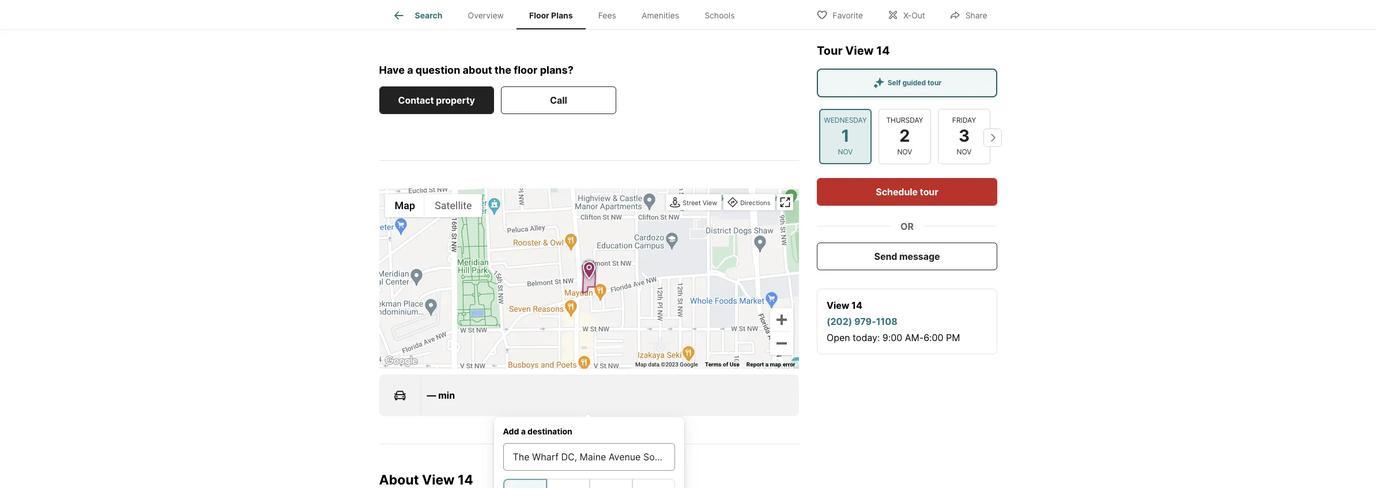 Task type: locate. For each thing, give the bounding box(es) containing it.
1 vertical spatial tour
[[920, 186, 939, 197]]

(202) 979-1108 link
[[827, 316, 898, 327]]

schedule
[[876, 186, 918, 197]]

floor
[[530, 11, 550, 20]]

(202)
[[827, 316, 852, 327]]

tour view 14
[[817, 43, 890, 57]]

0 horizontal spatial 14
[[458, 472, 474, 488]]

©2023
[[661, 362, 679, 368]]

overview
[[468, 11, 504, 20]]

floor plans tab
[[517, 2, 586, 29]]

1 horizontal spatial a
[[521, 427, 526, 437]]

next image
[[984, 128, 1002, 147]]

a right have
[[407, 64, 413, 76]]

nov inside thursday 2 nov
[[898, 147, 913, 156]]

— min
[[427, 390, 455, 401]]

3 option from the left
[[590, 480, 633, 489]]

option
[[503, 480, 547, 489], [547, 480, 590, 489], [590, 480, 633, 489], [633, 480, 675, 489]]

contact property button
[[379, 86, 494, 114]]

menu bar
[[385, 194, 482, 217]]

map inside popup button
[[395, 200, 415, 212]]

terms
[[705, 362, 722, 368]]

a for destination
[[521, 427, 526, 437]]

map left satellite popup button
[[395, 200, 415, 212]]

self guided tour
[[888, 78, 942, 87]]

street view button
[[667, 195, 721, 211]]

nov inside friday 3 nov
[[957, 147, 972, 156]]

friday 3 nov
[[953, 116, 976, 156]]

send message
[[875, 250, 940, 262]]

directions
[[741, 199, 771, 207]]

0 horizontal spatial a
[[407, 64, 413, 76]]

0 horizontal spatial map
[[395, 200, 415, 212]]

self
[[888, 78, 901, 87]]

search
[[415, 11, 443, 20]]

view right street
[[703, 199, 718, 207]]

14 inside view 14 (202) 979-1108 open today: 9:00 am-6:00 pm
[[852, 299, 863, 311]]

view up (202)
[[827, 299, 850, 311]]

add a destination
[[503, 427, 573, 437]]

Type a location or address text field
[[513, 451, 665, 465]]

0 horizontal spatial nov
[[838, 147, 853, 156]]

view right tour
[[846, 43, 874, 57]]

0 vertical spatial 14
[[877, 43, 890, 57]]

nov down the 3
[[957, 147, 972, 156]]

2 horizontal spatial 14
[[877, 43, 890, 57]]

1 horizontal spatial nov
[[898, 147, 913, 156]]

terms of use
[[705, 362, 740, 368]]

nov down 2
[[898, 147, 913, 156]]

send
[[875, 250, 898, 262]]

a
[[407, 64, 413, 76], [766, 362, 769, 368], [521, 427, 526, 437]]

nov
[[838, 147, 853, 156], [898, 147, 913, 156], [957, 147, 972, 156]]

0 vertical spatial map
[[395, 200, 415, 212]]

call
[[550, 94, 567, 106]]

9:00
[[883, 332, 903, 343]]

favorite button
[[807, 3, 873, 26]]

send message button
[[817, 242, 998, 270]]

today:
[[853, 332, 880, 343]]

tour
[[817, 43, 843, 57]]

terms of use link
[[705, 362, 740, 368]]

contact
[[398, 94, 434, 106]]

data
[[649, 362, 660, 368]]

min
[[439, 390, 455, 401]]

tour
[[928, 78, 942, 87], [920, 186, 939, 197]]

nov down 1 on the top right of the page
[[838, 147, 853, 156]]

add
[[503, 427, 519, 437]]

0 vertical spatial a
[[407, 64, 413, 76]]

x-out button
[[878, 3, 936, 26]]

the
[[495, 64, 512, 76]]

2 nov from the left
[[898, 147, 913, 156]]

2 vertical spatial a
[[521, 427, 526, 437]]

wednesday 1 nov
[[824, 116, 867, 156]]

map left data at the left bottom of page
[[636, 362, 647, 368]]

view for tour view 14
[[846, 43, 874, 57]]

2 horizontal spatial nov
[[957, 147, 972, 156]]

2
[[900, 126, 910, 146]]

14
[[877, 43, 890, 57], [852, 299, 863, 311], [458, 472, 474, 488]]

tour right guided
[[928, 78, 942, 87]]

share button
[[940, 3, 998, 26]]

—
[[427, 390, 436, 401]]

2 vertical spatial 14
[[458, 472, 474, 488]]

1 horizontal spatial 14
[[852, 299, 863, 311]]

map for map data ©2023 google
[[636, 362, 647, 368]]

menu bar containing map
[[385, 194, 482, 217]]

fees
[[599, 11, 617, 20]]

2 horizontal spatial a
[[766, 362, 769, 368]]

1 vertical spatial a
[[766, 362, 769, 368]]

list box
[[503, 480, 675, 489]]

map
[[395, 200, 415, 212], [636, 362, 647, 368]]

message
[[900, 250, 940, 262]]

open
[[827, 332, 850, 343]]

map button
[[385, 194, 425, 217]]

1 option from the left
[[503, 480, 547, 489]]

self guided tour list box
[[817, 68, 998, 97]]

view right about
[[422, 472, 455, 488]]

view
[[846, 43, 874, 57], [703, 199, 718, 207], [827, 299, 850, 311], [422, 472, 455, 488]]

view inside button
[[703, 199, 718, 207]]

floor
[[514, 64, 538, 76]]

0 vertical spatial tour
[[928, 78, 942, 87]]

a right add
[[521, 427, 526, 437]]

error
[[783, 362, 796, 368]]

nov inside wednesday 1 nov
[[838, 147, 853, 156]]

search link
[[392, 9, 443, 22]]

self guided tour option
[[817, 68, 998, 97]]

tour right the schedule
[[920, 186, 939, 197]]

3 nov from the left
[[957, 147, 972, 156]]

1 nov from the left
[[838, 147, 853, 156]]

1 vertical spatial 14
[[852, 299, 863, 311]]

street view
[[683, 199, 718, 207]]

tab list
[[379, 0, 757, 29]]

1 horizontal spatial map
[[636, 362, 647, 368]]

a for map
[[766, 362, 769, 368]]

tab list containing search
[[379, 0, 757, 29]]

a left map
[[766, 362, 769, 368]]

google image
[[382, 354, 420, 369]]

nov for 3
[[957, 147, 972, 156]]

satellite
[[435, 200, 472, 212]]

1 vertical spatial map
[[636, 362, 647, 368]]



Task type: describe. For each thing, give the bounding box(es) containing it.
am-
[[905, 332, 924, 343]]

schools
[[705, 11, 735, 20]]

view for street view
[[703, 199, 718, 207]]

of
[[723, 362, 729, 368]]

1
[[842, 126, 850, 146]]

6:00
[[924, 332, 944, 343]]

map region
[[316, 121, 907, 416]]

report a map error
[[747, 362, 796, 368]]

1108
[[876, 316, 898, 327]]

overview tab
[[455, 2, 517, 29]]

satellite button
[[425, 194, 482, 217]]

about
[[463, 64, 492, 76]]

3
[[959, 126, 970, 146]]

view for about view 14
[[422, 472, 455, 488]]

2 option from the left
[[547, 480, 590, 489]]

pm
[[946, 332, 960, 343]]

friday
[[953, 116, 976, 125]]

out
[[912, 10, 926, 20]]

report a map error link
[[747, 362, 796, 368]]

contact property
[[398, 94, 475, 106]]

use
[[730, 362, 740, 368]]

schedule tour
[[876, 186, 939, 197]]

share
[[966, 10, 988, 20]]

favorite
[[833, 10, 863, 20]]

destination
[[528, 427, 573, 437]]

or
[[901, 220, 914, 232]]

report
[[747, 362, 764, 368]]

property
[[436, 94, 475, 106]]

have
[[379, 64, 405, 76]]

amenities
[[642, 11, 680, 20]]

thursday 2 nov
[[887, 116, 924, 156]]

tour inside button
[[920, 186, 939, 197]]

have a question about the floor plans?
[[379, 64, 574, 76]]

fees tab
[[586, 2, 629, 29]]

schools tab
[[692, 2, 748, 29]]

amenities tab
[[629, 2, 692, 29]]

google
[[680, 362, 698, 368]]

plans?
[[540, 64, 574, 76]]

979-
[[855, 316, 876, 327]]

schedule tour button
[[817, 178, 998, 205]]

floor plans
[[530, 11, 573, 20]]

4 option from the left
[[633, 480, 675, 489]]

about view 14
[[379, 472, 474, 488]]

guided
[[903, 78, 926, 87]]

wednesday
[[824, 116, 867, 125]]

view inside view 14 (202) 979-1108 open today: 9:00 am-6:00 pm
[[827, 299, 850, 311]]

view 14 (202) 979-1108 open today: 9:00 am-6:00 pm
[[827, 299, 960, 343]]

map data ©2023 google
[[636, 362, 698, 368]]

thursday
[[887, 116, 924, 125]]

nov for 1
[[838, 147, 853, 156]]

call button
[[501, 86, 617, 114]]

x-
[[904, 10, 912, 20]]

question
[[416, 64, 461, 76]]

map for map
[[395, 200, 415, 212]]

about
[[379, 472, 419, 488]]

14 for about view 14
[[458, 472, 474, 488]]

a for question
[[407, 64, 413, 76]]

call link
[[501, 86, 617, 114]]

nov for 2
[[898, 147, 913, 156]]

x-out
[[904, 10, 926, 20]]

tour inside option
[[928, 78, 942, 87]]

14 for tour view 14
[[877, 43, 890, 57]]

plans
[[552, 11, 573, 20]]

street
[[683, 199, 701, 207]]

map
[[770, 362, 782, 368]]

directions button
[[725, 195, 774, 211]]



Task type: vqa. For each thing, say whether or not it's contained in the screenshot.
your
no



